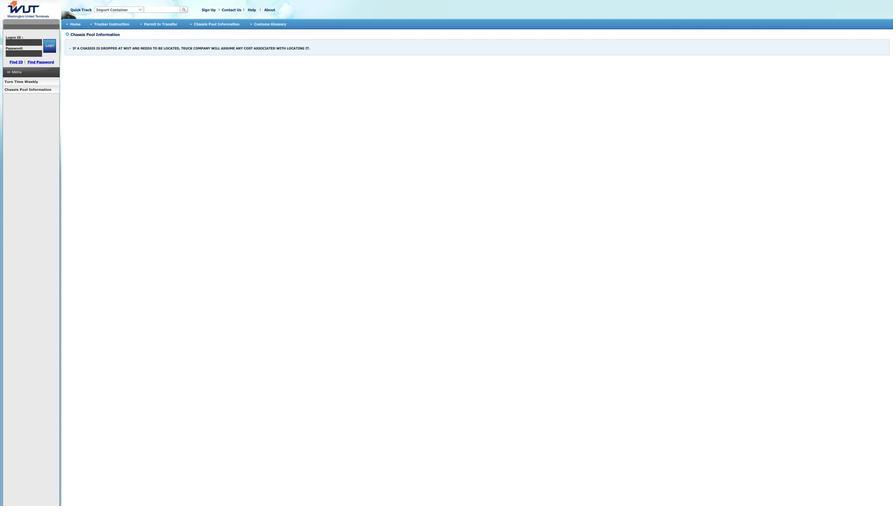 Task type: locate. For each thing, give the bounding box(es) containing it.
sign up
[[252, 9, 270, 15]]

0 vertical spatial pool
[[261, 28, 271, 33]]

permit to transfer
[[180, 28, 222, 33]]

chassis down find id
[[6, 109, 23, 115]]

information down find password
[[36, 109, 64, 115]]

1 vertical spatial information
[[36, 109, 64, 115]]

contact us link
[[277, 9, 302, 15]]

None password field
[[7, 63, 52, 71]]

1 find from the left
[[12, 75, 22, 80]]

1 horizontal spatial find
[[35, 75, 44, 80]]

2 find from the left
[[35, 75, 44, 80]]

sign
[[252, 9, 262, 15]]

id for find
[[23, 75, 29, 80]]

chassis down the sign
[[243, 28, 259, 33]]

chassis pool information down up
[[243, 28, 299, 33]]

0 vertical spatial id
[[21, 44, 26, 49]]

customs
[[318, 28, 337, 33]]

id left :
[[21, 44, 26, 49]]

trucker instruction
[[118, 28, 162, 33]]

find password
[[35, 75, 68, 80]]

find down password:
[[12, 75, 22, 80]]

information
[[272, 28, 299, 33], [36, 109, 64, 115]]

0 horizontal spatial chassis
[[6, 109, 23, 115]]

find for find password
[[35, 75, 44, 80]]

help
[[310, 9, 320, 15]]

id down password:
[[23, 75, 29, 80]]

1 vertical spatial pool
[[25, 109, 35, 115]]

0 horizontal spatial chassis pool information
[[6, 109, 64, 115]]

1 vertical spatial id
[[23, 75, 29, 80]]

password
[[46, 75, 68, 80]]

password:
[[7, 58, 29, 63]]

1 horizontal spatial chassis pool information
[[243, 28, 299, 33]]

information down contact
[[272, 28, 299, 33]]

pool
[[261, 28, 271, 33], [25, 109, 35, 115]]

find password link
[[35, 75, 68, 80]]

None text field
[[7, 49, 52, 57]]

0 vertical spatial chassis
[[243, 28, 259, 33]]

track
[[102, 9, 115, 15]]

0 horizontal spatial information
[[36, 109, 64, 115]]

us
[[296, 9, 302, 15]]

0 vertical spatial chassis pool information
[[243, 28, 299, 33]]

chassis pool information down find id
[[6, 109, 64, 115]]

pool down find id
[[25, 109, 35, 115]]

None text field
[[180, 8, 225, 16]]

chassis pool information
[[243, 28, 299, 33], [6, 109, 64, 115]]

chassis
[[243, 28, 259, 33], [6, 109, 23, 115]]

0 horizontal spatial pool
[[25, 109, 35, 115]]

0 horizontal spatial find
[[12, 75, 22, 80]]

1 vertical spatial chassis pool information
[[6, 109, 64, 115]]

trucker
[[118, 28, 135, 33]]

1 horizontal spatial pool
[[261, 28, 271, 33]]

find
[[12, 75, 22, 80], [35, 75, 44, 80]]

pool down up
[[261, 28, 271, 33]]

1 horizontal spatial chassis
[[243, 28, 259, 33]]

id
[[21, 44, 26, 49], [23, 75, 29, 80]]

find left password
[[35, 75, 44, 80]]

1 horizontal spatial information
[[272, 28, 299, 33]]

find id
[[12, 75, 29, 80]]



Task type: vqa. For each thing, say whether or not it's contained in the screenshot.
CHASSIS POOL INFORMATION
yes



Task type: describe. For each thing, give the bounding box(es) containing it.
chassis pool information link
[[3, 107, 74, 117]]

:
[[27, 44, 29, 49]]

about
[[331, 9, 344, 15]]

about link
[[331, 9, 344, 15]]

help link
[[310, 9, 320, 15]]

to
[[197, 28, 201, 33]]

glossary
[[339, 28, 358, 33]]

find for find id
[[12, 75, 22, 80]]

up
[[264, 9, 270, 15]]

1 vertical spatial chassis
[[6, 109, 23, 115]]

transfer
[[203, 28, 222, 33]]

sign up link
[[252, 9, 270, 15]]

permit
[[180, 28, 195, 33]]

0 vertical spatial information
[[272, 28, 299, 33]]

find id link
[[12, 75, 29, 80]]

contact
[[277, 9, 295, 15]]

quick track
[[88, 9, 115, 15]]

customs glossary
[[318, 28, 358, 33]]

logon id :
[[7, 44, 29, 49]]

contact us
[[277, 9, 302, 15]]

login image
[[54, 49, 70, 66]]

quick
[[88, 9, 101, 15]]

id for logon
[[21, 44, 26, 49]]

pool inside chassis pool information link
[[25, 109, 35, 115]]

home
[[88, 28, 101, 33]]

instruction
[[136, 28, 162, 33]]

logon
[[7, 44, 20, 49]]



